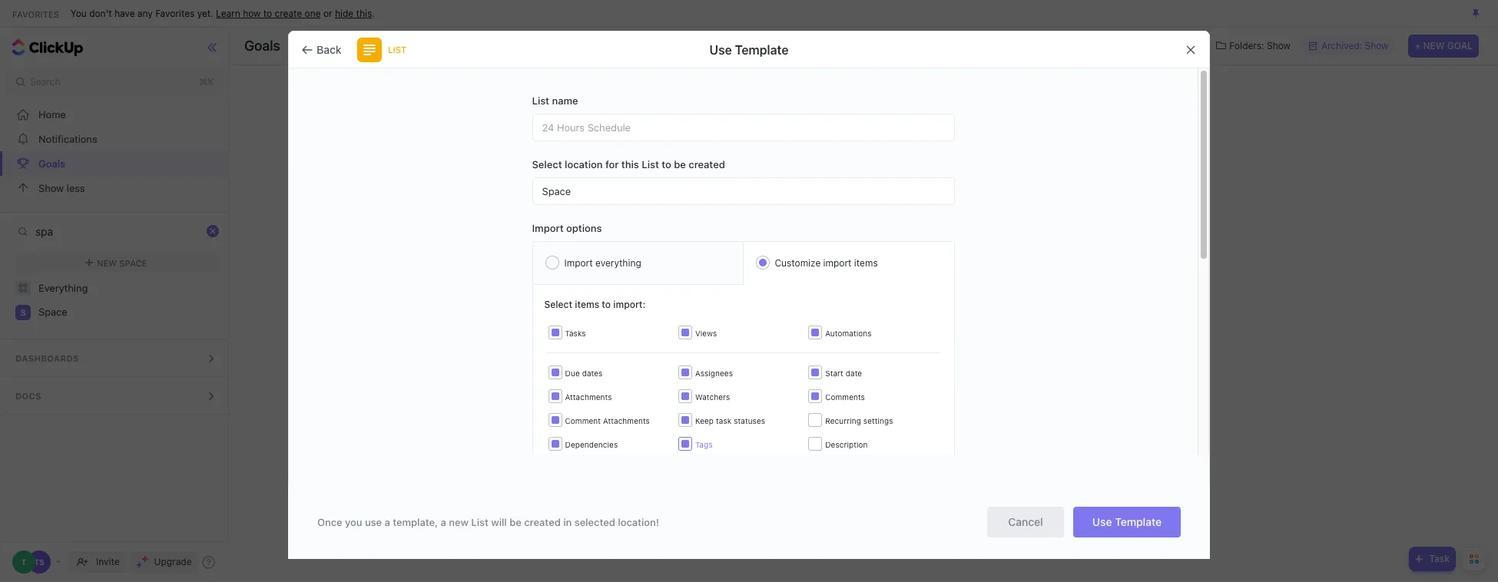 Task type: vqa. For each thing, say whether or not it's contained in the screenshot.
Space to the middle
yes



Task type: locate. For each thing, give the bounding box(es) containing it.
this right hide
[[356, 7, 372, 19]]

1 horizontal spatial import
[[564, 257, 593, 269]]

a right use
[[385, 516, 390, 528]]

upgrade
[[154, 556, 192, 568]]

goals link
[[0, 151, 232, 176]]

0 vertical spatial attachments
[[565, 393, 612, 402]]

show left less
[[38, 182, 64, 194]]

invite
[[96, 556, 120, 568]]

or
[[323, 7, 332, 19]]

folders
[[737, 432, 779, 448]]

select items to import:
[[545, 299, 646, 310]]

select location for this list to be created
[[532, 158, 725, 171]]

created up space dropdown button
[[689, 158, 725, 171]]

list right back
[[388, 45, 407, 55]]

space down location
[[542, 185, 571, 197]]

outside
[[986, 432, 1031, 448]]

goals left outside
[[948, 432, 983, 448]]

items right import
[[854, 257, 878, 269]]

0 horizontal spatial create
[[275, 7, 302, 19]]

0 vertical spatial in
[[723, 432, 734, 448]]

1 horizontal spatial create
[[906, 432, 945, 448]]

create left one
[[275, 7, 302, 19]]

attachments down dates
[[565, 393, 612, 402]]

0 vertical spatial new
[[1424, 40, 1445, 51]]

this right for
[[622, 158, 639, 171]]

1 horizontal spatial a
[[441, 516, 446, 528]]

1 horizontal spatial in
[[723, 432, 734, 448]]

attachments
[[565, 393, 612, 402], [603, 417, 650, 426]]

show inside sidebar navigation
[[38, 182, 64, 194]]

1 vertical spatial be
[[510, 516, 522, 528]]

+ new goal
[[1415, 40, 1473, 51]]

tags
[[695, 440, 713, 450]]

in left selected
[[564, 516, 572, 528]]

for
[[606, 158, 619, 171]]

created
[[689, 158, 725, 171], [524, 516, 561, 528]]

recurring
[[826, 417, 861, 426]]

0 horizontal spatial space
[[38, 306, 67, 318]]

comments
[[826, 393, 865, 402]]

list left will
[[471, 516, 489, 528]]

1 vertical spatial import
[[564, 257, 593, 269]]

0 horizontal spatial created
[[524, 516, 561, 528]]

above.
[[783, 432, 823, 448]]

start
[[826, 369, 844, 378]]

1 horizontal spatial items
[[854, 257, 878, 269]]

to right for
[[662, 158, 672, 171]]

will
[[491, 516, 507, 528]]

1 horizontal spatial use
[[1093, 516, 1113, 529]]

0 vertical spatial to
[[263, 7, 272, 19]]

2 vertical spatial space
[[38, 306, 67, 318]]

1 vertical spatial this
[[622, 158, 639, 171]]

space inside dropdown button
[[542, 185, 571, 197]]

use
[[365, 516, 382, 528]]

start date
[[826, 369, 862, 378]]

favorites
[[155, 7, 195, 19], [12, 9, 59, 19]]

list
[[388, 45, 407, 55], [532, 95, 550, 107], [642, 158, 659, 171], [471, 516, 489, 528]]

space down everything
[[38, 306, 67, 318]]

sidebar navigation
[[0, 28, 232, 583]]

any
[[137, 7, 153, 19]]

new right +
[[1424, 40, 1445, 51]]

1 vertical spatial template
[[1115, 516, 1162, 529]]

attachments up your
[[603, 417, 650, 426]]

list right for
[[642, 158, 659, 171]]

1 vertical spatial select
[[545, 299, 573, 310]]

import down options
[[564, 257, 593, 269]]

use
[[710, 43, 732, 56], [1093, 516, 1113, 529]]

goals up show less
[[38, 157, 65, 169]]

in
[[723, 432, 734, 448], [564, 516, 572, 528]]

your goals are in folders above. you can also create goals outside of folders.
[[632, 432, 1096, 448]]

0 horizontal spatial a
[[385, 516, 390, 528]]

items up tasks at the left bottom of page
[[575, 299, 600, 310]]

you left don't
[[71, 7, 87, 19]]

0 vertical spatial template
[[735, 43, 789, 56]]

options
[[566, 222, 602, 234]]

space for space dropdown button
[[542, 185, 571, 197]]

create right also
[[906, 432, 945, 448]]

create for also
[[906, 432, 945, 448]]

location!
[[618, 516, 659, 528]]

1 vertical spatial in
[[564, 516, 572, 528]]

1 horizontal spatial be
[[674, 158, 686, 171]]

1 horizontal spatial space
[[119, 258, 147, 268]]

a
[[385, 516, 390, 528], [441, 516, 446, 528]]

space button
[[532, 178, 955, 205]]

0 vertical spatial space
[[542, 185, 571, 197]]

select left location
[[532, 158, 562, 171]]

show right folders:
[[1267, 40, 1291, 51]]

use template
[[710, 43, 789, 56], [1093, 516, 1162, 529]]

0 horizontal spatial in
[[564, 516, 572, 528]]

1 vertical spatial space
[[119, 258, 147, 268]]

location
[[565, 158, 603, 171]]

2 a from the left
[[441, 516, 446, 528]]

select up tasks at the left bottom of page
[[545, 299, 573, 310]]

goals left are
[[663, 432, 697, 448]]

1 horizontal spatial to
[[602, 299, 611, 310]]

once
[[317, 516, 342, 528]]

select
[[532, 158, 562, 171], [545, 299, 573, 310]]

create
[[275, 7, 302, 19], [906, 432, 945, 448]]

keep
[[695, 417, 714, 426]]

1 vertical spatial you
[[827, 432, 849, 448]]

space up everything link
[[119, 258, 147, 268]]

1 vertical spatial create
[[906, 432, 945, 448]]

2 vertical spatial to
[[602, 299, 611, 310]]

in right are
[[723, 432, 734, 448]]

0 vertical spatial create
[[275, 7, 302, 19]]

0 horizontal spatial new
[[97, 258, 117, 268]]

tasks
[[565, 329, 586, 338]]

to left import: at left bottom
[[602, 299, 611, 310]]

be right will
[[510, 516, 522, 528]]

task
[[1430, 553, 1450, 565]]

2 horizontal spatial space
[[542, 185, 571, 197]]

keep task statuses
[[695, 417, 766, 426]]

1 horizontal spatial new
[[1424, 40, 1445, 51]]

0 vertical spatial import
[[532, 222, 564, 234]]

0 horizontal spatial use template
[[710, 43, 789, 56]]

0 horizontal spatial show
[[38, 182, 64, 194]]

import for import everything
[[564, 257, 593, 269]]

description
[[826, 440, 868, 450]]

to right how
[[263, 7, 272, 19]]

items
[[854, 257, 878, 269], [575, 299, 600, 310]]

assignees
[[695, 369, 733, 378]]

favorites right any
[[155, 7, 195, 19]]

1 vertical spatial to
[[662, 158, 672, 171]]

0 horizontal spatial import
[[532, 222, 564, 234]]

space
[[542, 185, 571, 197], [119, 258, 147, 268], [38, 306, 67, 318]]

0 vertical spatial select
[[532, 158, 562, 171]]

name
[[552, 95, 578, 107]]

0 vertical spatial created
[[689, 158, 725, 171]]

be right for
[[674, 158, 686, 171]]

0 vertical spatial use
[[710, 43, 732, 56]]

customize import items
[[775, 257, 878, 269]]

2 horizontal spatial show
[[1365, 40, 1389, 51]]

1 horizontal spatial you
[[827, 432, 849, 448]]

template
[[735, 43, 789, 56], [1115, 516, 1162, 529]]

you
[[71, 7, 87, 19], [827, 432, 849, 448]]

import everything
[[564, 257, 642, 269]]

0 vertical spatial you
[[71, 7, 87, 19]]

show
[[1267, 40, 1291, 51], [1365, 40, 1389, 51], [38, 182, 64, 194]]

0 vertical spatial this
[[356, 7, 372, 19]]

new
[[1424, 40, 1445, 51], [97, 258, 117, 268]]

0 horizontal spatial items
[[575, 299, 600, 310]]

be
[[674, 158, 686, 171], [510, 516, 522, 528]]

import:
[[614, 299, 646, 310]]

goals
[[244, 38, 280, 54], [38, 157, 65, 169], [663, 432, 697, 448], [948, 432, 983, 448]]

1 horizontal spatial show
[[1267, 40, 1291, 51]]

1 vertical spatial use template
[[1093, 516, 1162, 529]]

created right will
[[524, 516, 561, 528]]

import left options
[[532, 222, 564, 234]]

new up everything link
[[97, 258, 117, 268]]

1 horizontal spatial favorites
[[155, 7, 195, 19]]

folders:
[[1230, 40, 1265, 51]]

favorites left don't
[[12, 9, 59, 19]]

one
[[305, 7, 321, 19]]

a left new
[[441, 516, 446, 528]]

1 vertical spatial new
[[97, 258, 117, 268]]

cancel
[[1009, 516, 1043, 529]]

to
[[263, 7, 272, 19], [662, 158, 672, 171], [602, 299, 611, 310]]

show right archived:
[[1365, 40, 1389, 51]]

you down recurring
[[827, 432, 849, 448]]

goals inside sidebar navigation
[[38, 157, 65, 169]]

goals down learn how to create one link on the left of page
[[244, 38, 280, 54]]

new
[[449, 516, 469, 528]]



Task type: describe. For each thing, give the bounding box(es) containing it.
clear search image
[[208, 226, 219, 237]]

notifications
[[38, 133, 97, 145]]

.
[[372, 7, 375, 19]]

comment
[[565, 417, 601, 426]]

1 vertical spatial use
[[1093, 516, 1113, 529]]

due dates
[[565, 369, 603, 378]]

search
[[30, 76, 60, 88]]

0 horizontal spatial this
[[356, 7, 372, 19]]

+
[[1415, 40, 1421, 51]]

settings
[[864, 417, 893, 426]]

everything
[[596, 257, 642, 269]]

import options
[[532, 222, 602, 234]]

statuses
[[734, 417, 766, 426]]

0 horizontal spatial use
[[710, 43, 732, 56]]

your
[[632, 432, 660, 448]]

1 horizontal spatial created
[[689, 158, 725, 171]]

recurring settings
[[826, 417, 893, 426]]

back button
[[295, 37, 351, 62]]

1 a from the left
[[385, 516, 390, 528]]

dependencies
[[565, 440, 618, 450]]

notifications link
[[0, 127, 232, 151]]

dashboards
[[15, 354, 79, 364]]

goal
[[1448, 40, 1473, 51]]

once you use a template, a new list will be created in selected location!
[[317, 516, 659, 528]]

hide this link
[[335, 7, 372, 19]]

import for import options
[[532, 222, 564, 234]]

space for "space" link
[[38, 306, 67, 318]]

0 horizontal spatial favorites
[[12, 9, 59, 19]]

0 vertical spatial be
[[674, 158, 686, 171]]

24 Hours Schedule  text field
[[532, 114, 955, 141]]

automations
[[826, 329, 872, 338]]

customize
[[775, 257, 821, 269]]

docs
[[15, 391, 41, 401]]

hide
[[335, 7, 354, 19]]

show for folders: show
[[1267, 40, 1291, 51]]

1 vertical spatial created
[[524, 516, 561, 528]]

select for select location for this list to be created
[[532, 158, 562, 171]]

folders: show
[[1230, 40, 1291, 51]]

date
[[846, 369, 862, 378]]

how
[[243, 7, 261, 19]]

everything
[[38, 282, 88, 294]]

have
[[114, 7, 135, 19]]

also
[[878, 432, 903, 448]]

0 vertical spatial use template
[[710, 43, 789, 56]]

home link
[[0, 102, 232, 127]]

1 horizontal spatial template
[[1115, 516, 1162, 529]]

archived:
[[1322, 40, 1363, 51]]

upgrade link
[[130, 552, 198, 573]]

0 horizontal spatial to
[[263, 7, 272, 19]]

import
[[824, 257, 852, 269]]

1 vertical spatial items
[[575, 299, 600, 310]]

1 horizontal spatial this
[[622, 158, 639, 171]]

show less
[[38, 182, 85, 194]]

selected
[[575, 516, 616, 528]]

⌘k
[[199, 76, 214, 88]]

views
[[695, 329, 717, 338]]

you don't have any favorites yet. learn how to create one or hide this .
[[71, 7, 375, 19]]

select for select items to import:
[[545, 299, 573, 310]]

can
[[853, 432, 875, 448]]

0 horizontal spatial be
[[510, 516, 522, 528]]

learn
[[216, 7, 240, 19]]

0 horizontal spatial template
[[735, 43, 789, 56]]

back
[[317, 43, 342, 56]]

comment attachments
[[565, 417, 650, 426]]

template,
[[393, 516, 438, 528]]

new space
[[97, 258, 147, 268]]

task
[[716, 417, 732, 426]]

show for archived: show
[[1365, 40, 1389, 51]]

watchers
[[695, 393, 730, 402]]

1 vertical spatial attachments
[[603, 417, 650, 426]]

home
[[38, 108, 66, 120]]

dates
[[582, 369, 603, 378]]

list name
[[532, 95, 578, 107]]

1 horizontal spatial use template
[[1093, 516, 1162, 529]]

are
[[701, 432, 720, 448]]

folders.
[[1050, 432, 1096, 448]]

yet.
[[197, 7, 213, 19]]

list left name
[[532, 95, 550, 107]]

you
[[345, 516, 362, 528]]

0 vertical spatial items
[[854, 257, 878, 269]]

everything link
[[0, 276, 232, 300]]

Filter Lists, Docs, & Folders text field
[[35, 220, 203, 243]]

don't
[[89, 7, 112, 19]]

learn how to create one link
[[216, 7, 321, 19]]

0 horizontal spatial you
[[71, 7, 87, 19]]

create for to
[[275, 7, 302, 19]]

archived: show
[[1322, 40, 1389, 51]]

due
[[565, 369, 580, 378]]

less
[[67, 182, 85, 194]]

new inside sidebar navigation
[[97, 258, 117, 268]]

of
[[1035, 432, 1047, 448]]

space link
[[38, 300, 219, 325]]

2 horizontal spatial to
[[662, 158, 672, 171]]



